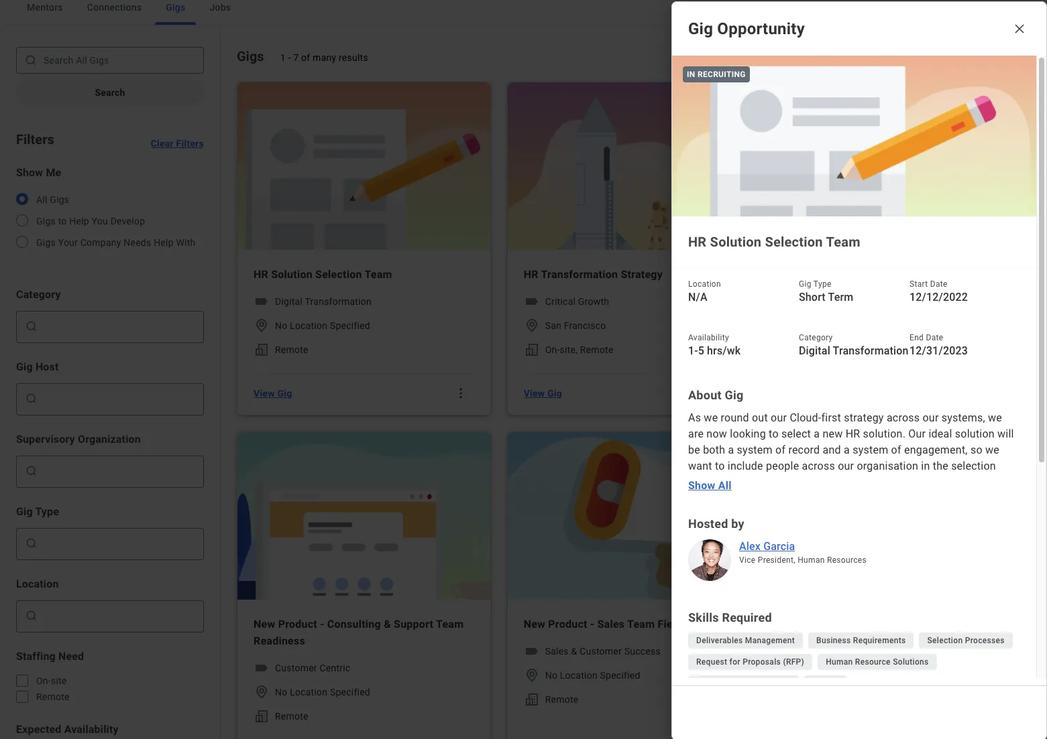 Task type: vqa. For each thing, say whether or not it's contained in the screenshot.


Task type: locate. For each thing, give the bounding box(es) containing it.
specified down sales & customer success
[[600, 671, 640, 682]]

business for business requirements
[[816, 637, 851, 646]]

0 vertical spatial francisco
[[564, 321, 606, 331]]

critical growth for champion
[[815, 647, 879, 657]]

start date 12/12/2022
[[910, 280, 968, 304]]

sales
[[597, 618, 625, 631], [545, 647, 569, 657]]

specified down digital transformation
[[330, 321, 370, 331]]

type for gig type short term
[[814, 280, 832, 289]]

search image
[[24, 54, 38, 67], [25, 320, 38, 333], [25, 392, 38, 406], [25, 537, 38, 551], [25, 610, 38, 623]]

gigs down me
[[50, 195, 69, 205]]

across up leaders,
[[740, 492, 774, 505]]

team up success
[[627, 618, 655, 631]]

business for business innovation
[[815, 296, 854, 307]]

all up workforce
[[718, 479, 732, 492]]

and up 12/12/2022
[[939, 268, 957, 281]]

0 vertical spatial no
[[275, 321, 287, 331]]

category element
[[254, 294, 270, 310], [524, 294, 540, 310], [794, 294, 810, 310], [524, 644, 540, 660], [794, 644, 810, 660], [254, 661, 270, 677]]

0 horizontal spatial strategy
[[621, 268, 663, 281]]

our
[[908, 428, 926, 441], [733, 476, 751, 489]]

0 vertical spatial no location specified
[[275, 321, 370, 331]]

2 horizontal spatial selection
[[927, 637, 963, 646]]

location element for new product - sales team field readiness
[[524, 668, 540, 684]]

category image
[[254, 294, 270, 310], [524, 644, 540, 660], [794, 644, 810, 660]]

2 wdres.tm.general.rocketshipastronaut image from the left
[[778, 83, 1030, 250]]

12/12/2022
[[910, 291, 968, 304]]

0 horizontal spatial wdres.tm.general.rocketshipastronaut image
[[508, 83, 760, 250]]

transformation
[[541, 268, 618, 281], [305, 296, 372, 307], [833, 345, 909, 358]]

new product - consulting & support team readiness
[[254, 618, 464, 648]]

1 view gig from the left
[[254, 388, 292, 399]]

our right out
[[771, 412, 787, 425]]

0 vertical spatial the
[[933, 460, 948, 473]]

selection processes
[[927, 637, 1005, 646]]

- for new product - sales team field readiness
[[590, 618, 595, 631]]

staffing element for new product - sales team field readiness
[[524, 692, 540, 708]]

all down show me
[[36, 195, 47, 205]]

1 view from the left
[[254, 388, 275, 399]]

type up short
[[814, 280, 832, 289]]

0 vertical spatial human
[[798, 556, 825, 565]]

availability right expected in the bottom left of the page
[[64, 724, 119, 737]]

show inside button
[[688, 479, 715, 492]]

category for category digital transformation end date 12/31/2023
[[799, 333, 833, 343]]

1 horizontal spatial &
[[571, 647, 577, 657]]

0 horizontal spatial a
[[728, 444, 734, 457]]

1 horizontal spatial on-
[[545, 345, 560, 356]]

san francisco down resource
[[815, 671, 876, 682]]

human down "leadership"
[[798, 556, 825, 565]]

1 vertical spatial critical
[[815, 647, 846, 657]]

remote down on-site
[[36, 692, 70, 703]]

strategy for product
[[894, 268, 936, 281]]

solution up digital transformation
[[271, 268, 312, 281]]

solution.
[[863, 428, 906, 441]]

process.
[[688, 476, 730, 489]]

now
[[707, 428, 727, 441]]

0 horizontal spatial type
[[35, 506, 59, 519]]

your
[[58, 237, 78, 248]]

of
[[301, 52, 310, 63], [775, 444, 786, 457], [891, 444, 901, 457], [925, 476, 935, 489]]

staffing image
[[254, 342, 270, 358], [524, 692, 540, 708]]

1 horizontal spatial our
[[908, 428, 926, 441]]

show
[[16, 166, 43, 179], [688, 479, 715, 492]]

our up alex
[[753, 525, 769, 537]]

staffing image for hr
[[254, 342, 270, 358]]

0 vertical spatial &
[[384, 618, 391, 631]]

- inside "new product - consulting & support team readiness"
[[320, 618, 324, 631]]

jobs button
[[199, 0, 242, 25]]

wdres.tm.general.rocketshipastronaut image
[[508, 83, 760, 250], [778, 83, 1030, 250]]

1 horizontal spatial the
[[933, 460, 948, 473]]

gig opportunity dialog
[[671, 1, 1047, 740]]

search image up staffing
[[25, 610, 38, 623]]

critical growth down hr transformation strategy
[[545, 296, 609, 307]]

critical growth for transformation
[[545, 296, 609, 307]]

staffing element
[[254, 342, 270, 358], [524, 342, 540, 358], [794, 342, 810, 358], [524, 692, 540, 708], [254, 709, 270, 725]]

2 new from the left
[[524, 618, 545, 631]]

category inside category digital transformation end date 12/31/2023
[[799, 333, 833, 343]]

1 web page image from the left
[[237, 433, 490, 600]]

location element for new product - consulting & support team readiness
[[254, 685, 270, 701]]

term
[[828, 291, 853, 304]]

0 vertical spatial category
[[16, 288, 61, 301]]

san francisco up on-site, remote
[[545, 321, 606, 331]]

0 vertical spatial san francisco
[[545, 321, 606, 331]]

remote down digital transformation
[[275, 345, 308, 356]]

no for hr solution selection team
[[275, 321, 287, 331]]

team inside gig opportunity 'dialog'
[[826, 234, 860, 250]]

category image
[[524, 294, 540, 310], [794, 294, 810, 310], [254, 661, 270, 677]]

7
[[293, 52, 299, 63]]

1 vertical spatial readiness
[[254, 635, 305, 648]]

and down new
[[823, 444, 841, 457]]

san francisco for transformation
[[545, 321, 606, 331]]

filters
[[16, 131, 54, 148], [176, 138, 204, 149]]

location element for privacy champion
[[794, 668, 810, 684]]

search image for location
[[25, 610, 38, 623]]

hr solution selection team up digital transformation
[[254, 268, 392, 281]]

1 vertical spatial growth
[[848, 647, 879, 657]]

pencil and paper image
[[237, 83, 490, 250]]

gigs left 1
[[237, 48, 264, 64]]

customer
[[580, 647, 622, 657], [275, 663, 317, 674]]

francisco
[[564, 321, 606, 331], [834, 671, 876, 682]]

of down select on the right bottom of the page
[[775, 444, 786, 457]]

engagement,
[[904, 444, 968, 457]]

staffing image
[[524, 342, 540, 358], [794, 342, 810, 358], [254, 709, 270, 725]]

category
[[16, 288, 61, 301], [799, 333, 833, 343]]

remote down term
[[815, 345, 849, 356]]

1 vertical spatial critical growth
[[815, 647, 879, 657]]

category down your
[[16, 288, 61, 301]]

search image down gig host at left
[[25, 392, 38, 406]]

0 vertical spatial hr solution selection team
[[688, 234, 860, 250]]

show all button
[[683, 478, 737, 494]]

1 vertical spatial business
[[816, 637, 851, 646]]

jobs
[[210, 2, 231, 13]]

0 horizontal spatial location image
[[254, 318, 270, 334]]

customer left centric
[[275, 663, 317, 674]]

1 horizontal spatial type
[[814, 280, 832, 289]]

san francisco for champion
[[815, 671, 876, 682]]

0 horizontal spatial people
[[688, 508, 721, 521]]

solution up location n/a
[[710, 234, 761, 250]]

and
[[939, 268, 957, 281], [823, 444, 841, 457], [802, 508, 820, 521], [732, 525, 750, 537]]

strategy up 12/12/2022
[[894, 268, 936, 281]]

location inside gig opportunity 'dialog'
[[688, 280, 721, 289]]

entire
[[957, 476, 985, 489]]

0 vertical spatial selection
[[765, 234, 823, 250]]

view gig button for transformation
[[518, 380, 567, 407]]

team inside "new product - consulting & support team readiness"
[[436, 618, 464, 631]]

human down business requirements
[[826, 658, 853, 667]]

1 horizontal spatial critical
[[815, 647, 846, 657]]

1 new from the left
[[254, 618, 275, 631]]

remote for new product - sales team field readiness
[[545, 695, 578, 706]]

& down new product - sales team field readiness
[[571, 647, 577, 657]]

wdres.tm.general.rocketshipastronaut image for transformation
[[508, 83, 760, 250]]

location image for new product - sales team field readiness
[[524, 668, 540, 684]]

date up 12/31/2023
[[926, 333, 943, 343]]

francisco down resource
[[834, 671, 876, 682]]

2 web page image from the left
[[778, 433, 1030, 600]]

0 horizontal spatial category image
[[254, 661, 270, 677]]

1 horizontal spatial view
[[524, 388, 545, 399]]

across up solution.
[[887, 412, 920, 425]]

1 horizontal spatial staffing image
[[524, 342, 540, 358]]

help left you
[[69, 216, 89, 227]]

1 view gig button from the left
[[248, 380, 297, 407]]

date up 12/12/2022
[[930, 280, 948, 289]]

no location specified down customer centric
[[275, 688, 370, 698]]

location for new product - consulting & support team readiness
[[290, 688, 327, 698]]

1 vertical spatial specified
[[600, 671, 640, 682]]

0 horizontal spatial filters
[[16, 131, 54, 148]]

gigs your company needs help with
[[36, 237, 196, 248]]

our up the ideal
[[923, 412, 939, 425]]

short
[[799, 291, 826, 304]]

new inside "new product - consulting & support team readiness"
[[254, 618, 275, 631]]

growth down hr transformation strategy
[[578, 296, 609, 307]]

2 horizontal spatial product
[[852, 268, 891, 281]]

growth for champion
[[848, 647, 879, 657]]

filters right clear
[[176, 138, 204, 149]]

show left me
[[16, 166, 43, 179]]

across down the record
[[802, 460, 835, 473]]

both
[[703, 444, 725, 457]]

digital inside category digital transformation end date 12/31/2023
[[799, 345, 830, 358]]

1 horizontal spatial show
[[688, 479, 715, 492]]

web page image for product
[[237, 433, 490, 600]]

solution
[[955, 428, 995, 441]]

0 horizontal spatial view gig button
[[248, 380, 297, 407]]

critical down the privacy champion
[[815, 647, 846, 657]]

1 horizontal spatial hr solution selection team
[[688, 234, 860, 250]]

business down the privacy champion
[[816, 637, 851, 646]]

2 horizontal spatial location image
[[794, 668, 810, 684]]

1 vertical spatial staffing image
[[524, 692, 540, 708]]

0 horizontal spatial category image
[[254, 294, 270, 310]]

type inside gig type short term
[[814, 280, 832, 289]]

filters inside button
[[176, 138, 204, 149]]

0 vertical spatial people
[[766, 460, 799, 473]]

san for transformation
[[545, 321, 561, 331]]

no for new product - consulting & support team readiness
[[275, 688, 287, 698]]

team,
[[861, 508, 889, 521], [933, 508, 960, 521], [688, 525, 716, 537]]

0 vertical spatial all
[[36, 195, 47, 205]]

hr transformation strategy
[[524, 268, 663, 281]]

1 strategy from the left
[[621, 268, 663, 281]]

x image
[[1013, 22, 1026, 36]]

tab list
[[0, 0, 1047, 25]]

0 vertical spatial availability
[[688, 333, 729, 343]]

in
[[921, 460, 930, 473]]

needs up multiple in the bottom right of the page
[[801, 476, 831, 489]]

1 horizontal spatial selection
[[765, 234, 823, 250]]

no location specified for sales
[[545, 671, 640, 682]]

1 horizontal spatial category
[[799, 333, 833, 343]]

readiness up the "deliverables" in the right of the page
[[685, 618, 736, 631]]

0 horizontal spatial -
[[288, 52, 291, 63]]

transformation for hr
[[541, 268, 618, 281]]

san up site,
[[545, 321, 561, 331]]

remote down customer centric
[[275, 712, 308, 722]]

show up workforce
[[688, 479, 715, 492]]

selection up multiple in the bottom right of the page
[[753, 476, 798, 489]]

0 horizontal spatial view
[[254, 388, 275, 399]]

gigs for gigs to help you develop
[[36, 216, 56, 227]]

tab list containing mentors
[[0, 0, 1047, 25]]

new for new product - sales team field readiness
[[524, 618, 545, 631]]

needs up the 'individual'
[[892, 476, 922, 489]]

- right 1
[[288, 52, 291, 63]]

1 wdres.tm.general.rocketshipastronaut image from the left
[[508, 83, 760, 250]]

readiness up customer centric
[[254, 635, 305, 648]]

1 vertical spatial selection
[[315, 268, 362, 281]]

- left consulting
[[320, 618, 324, 631]]

remote right site,
[[580, 345, 613, 356]]

growth
[[578, 296, 609, 307], [848, 647, 879, 657]]

team, down the 'individual'
[[861, 508, 889, 521]]

search image down gig type
[[25, 537, 38, 551]]

1 horizontal spatial system
[[853, 444, 888, 457]]

1 vertical spatial san
[[815, 671, 832, 682]]

our left the ideal
[[908, 428, 926, 441]]

team right support on the bottom of the page
[[436, 618, 464, 631]]

date
[[930, 280, 948, 289], [926, 333, 943, 343]]

critical growth down business requirements
[[815, 647, 879, 657]]

0 horizontal spatial critical
[[545, 296, 576, 307]]

it,
[[718, 525, 729, 537]]

no down digital transformation
[[275, 321, 287, 331]]

0 vertical spatial specified
[[330, 321, 370, 331]]

people
[[765, 508, 799, 521]]

2 vertical spatial specified
[[330, 688, 370, 698]]

0 vertical spatial transformation
[[541, 268, 618, 281]]

location image for innovation: product strategy and operation
[[794, 318, 810, 334]]

all
[[36, 195, 47, 205], [718, 479, 732, 492]]

and up "leadership"
[[802, 508, 820, 521]]

2 strategy from the left
[[894, 268, 936, 281]]

0 horizontal spatial san francisco
[[545, 321, 606, 331]]

2 horizontal spatial transformation
[[833, 345, 909, 358]]

critical growth
[[545, 296, 609, 307], [815, 647, 879, 657]]

location element for hr solution selection team
[[254, 318, 270, 334]]

product up customer centric
[[278, 618, 317, 631]]

human resource solutions
[[826, 658, 929, 667]]

2 view gig button from the left
[[518, 380, 567, 407]]

our down include
[[733, 476, 751, 489]]

hr
[[688, 234, 707, 250], [254, 268, 268, 281], [524, 268, 538, 281], [846, 428, 860, 441]]

no location specified down sales & customer success
[[545, 671, 640, 682]]

1 vertical spatial digital
[[799, 345, 830, 358]]

1 vertical spatial people
[[688, 508, 721, 521]]

location element for hr transformation strategy
[[524, 318, 540, 334]]

privacy
[[794, 618, 831, 631]]

2 system from the left
[[853, 444, 888, 457]]

a
[[814, 428, 820, 441], [728, 444, 734, 457], [844, 444, 850, 457]]

- up sales & customer success
[[590, 618, 595, 631]]

payroll
[[963, 508, 997, 521]]

specified
[[330, 321, 370, 331], [600, 671, 640, 682], [330, 688, 370, 698]]

view gig for transformation
[[524, 388, 562, 399]]

1 vertical spatial type
[[35, 506, 59, 519]]

no down sales & customer success
[[545, 671, 557, 682]]

12/31/2023
[[910, 345, 968, 358]]

critical for champion
[[815, 647, 846, 657]]

san francisco
[[545, 321, 606, 331], [815, 671, 876, 682]]

gigs down all gigs on the left of the page
[[36, 216, 56, 227]]

francisco up on-site, remote
[[564, 321, 606, 331]]

location image
[[794, 318, 810, 334], [524, 668, 540, 684], [254, 685, 270, 701]]

availability up '5'
[[688, 333, 729, 343]]

1 horizontal spatial -
[[320, 618, 324, 631]]

category element for new product - consulting & support team readiness
[[254, 661, 270, 677]]

product up sales & customer success
[[548, 618, 587, 631]]

type down search image
[[35, 506, 59, 519]]

search image up gig host at left
[[25, 320, 38, 333]]

the down organisation
[[874, 476, 889, 489]]

web page image
[[237, 433, 490, 600], [778, 433, 1030, 600]]

2 horizontal spatial location image
[[794, 318, 810, 334]]

opportunity
[[717, 19, 805, 38]]

location image for new product - consulting & support team readiness
[[254, 685, 270, 701]]

0 vertical spatial readiness
[[685, 618, 736, 631]]

a right both
[[728, 444, 734, 457]]

resources
[[827, 556, 867, 565]]

0 vertical spatial business
[[815, 296, 854, 307]]

location image
[[254, 318, 270, 334], [524, 318, 540, 334], [794, 668, 810, 684]]

category down short
[[799, 333, 833, 343]]

selection left processes
[[927, 637, 963, 646]]

support
[[394, 618, 434, 631]]

1 horizontal spatial selection
[[951, 460, 996, 473]]

no location specified for team
[[275, 321, 370, 331]]

be
[[688, 444, 700, 457]]

show for show me
[[16, 166, 43, 179]]

business inside gig opportunity 'dialog'
[[816, 637, 851, 646]]

team, down contributors,
[[933, 508, 960, 521]]

in
[[687, 70, 695, 79]]

hr solution selection team inside gig opportunity 'dialog'
[[688, 234, 860, 250]]

category element for innovation: product strategy and operation
[[794, 294, 810, 310]]

staffing image for new
[[524, 692, 540, 708]]

1 horizontal spatial san francisco
[[815, 671, 876, 682]]

1 vertical spatial availability
[[64, 724, 119, 737]]

1 vertical spatial francisco
[[834, 671, 876, 682]]

selection
[[951, 460, 996, 473], [753, 476, 798, 489]]

category element for hr transformation strategy
[[524, 294, 540, 310]]

the right the in
[[933, 460, 948, 473]]

2 horizontal spatial a
[[844, 444, 850, 457]]

1 horizontal spatial location image
[[524, 318, 540, 334]]

0 horizontal spatial show
[[16, 166, 43, 179]]

2 view from the left
[[524, 388, 545, 399]]

required
[[722, 611, 772, 625]]

remote
[[275, 345, 308, 356], [580, 345, 613, 356], [815, 345, 849, 356], [36, 692, 70, 703], [545, 695, 578, 706], [275, 712, 308, 722]]

1 vertical spatial san francisco
[[815, 671, 876, 682]]

& inside "new product - consulting & support team readiness"
[[384, 618, 391, 631]]

customer centric
[[275, 663, 350, 674]]

0 vertical spatial customer
[[580, 647, 622, 657]]

1 system from the left
[[737, 444, 773, 457]]

category image for innovation: product strategy and operation
[[794, 294, 810, 310]]

ideal
[[929, 428, 952, 441]]

remote for innovation: product strategy and operation
[[815, 345, 849, 356]]

selection up innovation:
[[765, 234, 823, 250]]

location element
[[254, 318, 270, 334], [524, 318, 540, 334], [794, 318, 810, 334], [524, 668, 540, 684], [794, 668, 810, 684], [254, 685, 270, 701]]

1 horizontal spatial product
[[548, 618, 587, 631]]

system down looking in the bottom right of the page
[[737, 444, 773, 457]]

availability
[[688, 333, 729, 343], [64, 724, 119, 737]]

growth down business requirements
[[848, 647, 879, 657]]

1 horizontal spatial team,
[[861, 508, 889, 521]]

so
[[971, 444, 983, 457]]

gigs button
[[155, 0, 196, 25]]

gigs inside button
[[166, 2, 185, 13]]

selection up digital transformation
[[315, 268, 362, 281]]

gigs left your
[[36, 237, 56, 248]]

strategy
[[621, 268, 663, 281], [894, 268, 936, 281]]

type for gig type
[[35, 506, 59, 519]]

1 horizontal spatial strategy
[[894, 268, 936, 281]]

2 vertical spatial no
[[275, 688, 287, 698]]

1 horizontal spatial view gig
[[524, 388, 562, 399]]

field
[[658, 618, 682, 631]]

2 vertical spatial no location specified
[[275, 688, 370, 698]]

strategy for transformation
[[621, 268, 663, 281]]

product inside "new product - consulting & support team readiness"
[[278, 618, 317, 631]]

filters up show me
[[16, 131, 54, 148]]

1 horizontal spatial critical growth
[[815, 647, 879, 657]]

0 horizontal spatial web page image
[[237, 433, 490, 600]]

category image for hr
[[254, 294, 270, 310]]

- for new product - consulting & support team readiness
[[320, 618, 324, 631]]

help left with
[[154, 237, 174, 248]]

category element for hr solution selection team
[[254, 294, 270, 310]]

business
[[815, 296, 854, 307], [816, 637, 851, 646]]

san for champion
[[815, 671, 832, 682]]

2 horizontal spatial staffing image
[[794, 342, 810, 358]]

end
[[910, 333, 924, 343]]

hosted by
[[688, 517, 744, 531]]

1 vertical spatial date
[[926, 333, 943, 343]]

staffing image for hr transformation strategy
[[524, 342, 540, 358]]

staffing need
[[16, 651, 84, 663]]

san
[[545, 321, 561, 331], [815, 671, 832, 682]]

2 view gig from the left
[[524, 388, 562, 399]]

critical for transformation
[[545, 296, 576, 307]]

readiness inside "new product - consulting & support team readiness"
[[254, 635, 305, 648]]

team, left it,
[[688, 525, 716, 537]]

people down the record
[[766, 460, 799, 473]]

1 horizontal spatial category image
[[524, 294, 540, 310]]

0 vertical spatial san
[[545, 321, 561, 331]]

gig host
[[16, 361, 59, 374]]

no location specified down digital transformation
[[275, 321, 370, 331]]

round
[[721, 412, 749, 425]]

1 horizontal spatial needs
[[892, 476, 922, 489]]

on-
[[545, 345, 560, 356], [36, 676, 51, 687]]

people
[[766, 460, 799, 473], [688, 508, 721, 521]]

help
[[69, 216, 89, 227], [154, 237, 174, 248]]

2 vertical spatial transformation
[[833, 345, 909, 358]]

teams.
[[826, 525, 860, 537]]

gigs left jobs
[[166, 2, 185, 13]]

staffing element for new product - consulting & support team readiness
[[254, 709, 270, 725]]

1 vertical spatial no location specified
[[545, 671, 640, 682]]

1 horizontal spatial people
[[766, 460, 799, 473]]

selection
[[765, 234, 823, 250], [315, 268, 362, 281], [927, 637, 963, 646]]



Task type: describe. For each thing, give the bounding box(es) containing it.
view gig button for solution
[[248, 380, 297, 407]]

category image for new product - consulting & support team readiness
[[254, 661, 270, 677]]

staffing element for innovation: product strategy and operation
[[794, 342, 810, 358]]

product for and
[[852, 268, 891, 281]]

sales & customer success
[[545, 647, 661, 657]]

1 vertical spatial &
[[571, 647, 577, 657]]

request
[[696, 658, 727, 667]]

we right as
[[704, 412, 718, 425]]

location image for hr solution selection team
[[254, 318, 270, 334]]

product for sales
[[548, 618, 587, 631]]

0 horizontal spatial selection
[[753, 476, 798, 489]]

workforce
[[688, 492, 738, 505]]

0 vertical spatial selection
[[951, 460, 996, 473]]

success
[[624, 647, 661, 657]]

of right 7
[[301, 52, 310, 63]]

2 horizontal spatial team,
[[933, 508, 960, 521]]

1 - 7 of many results
[[280, 52, 368, 63]]

0 horizontal spatial digital
[[275, 296, 303, 307]]

view for transformation
[[524, 388, 545, 399]]

search image for gig type
[[25, 537, 38, 551]]

category image for hr transformation strategy
[[524, 294, 540, 310]]

meet
[[846, 476, 871, 489]]

search
[[95, 87, 125, 98]]

search image for category
[[25, 320, 38, 333]]

1 horizontal spatial a
[[814, 428, 820, 441]]

no location specified for consulting
[[275, 688, 370, 698]]

2 needs from the left
[[892, 476, 922, 489]]

new for new product - consulting & support team readiness
[[254, 618, 275, 631]]

Search All Gigs text field
[[16, 47, 204, 74]]

recruiting
[[698, 70, 746, 79]]

gig type
[[16, 506, 59, 519]]

skills required
[[688, 611, 772, 625]]

wdres.tm.general.rocketshipastronaut image for product
[[778, 83, 1030, 250]]

to up your
[[58, 216, 67, 227]]

francisco for champion
[[834, 671, 876, 682]]

to down both
[[715, 460, 725, 473]]

for
[[730, 658, 740, 667]]

location image for privacy champion
[[794, 668, 810, 684]]

category image for new
[[524, 644, 540, 660]]

1 vertical spatial customer
[[275, 663, 317, 674]]

host
[[35, 361, 59, 374]]

n/a
[[688, 291, 708, 304]]

staffing element for hr transformation strategy
[[524, 342, 540, 358]]

show for show all
[[688, 479, 715, 492]]

champion
[[833, 618, 884, 631]]

gigs for the gigs button on the top of page
[[166, 2, 185, 13]]

human inside alex garcia vice president, human resources
[[798, 556, 825, 565]]

location n/a
[[688, 280, 721, 304]]

hosted
[[688, 517, 728, 531]]

category image for privacy
[[794, 644, 810, 660]]

new product - sales team field readiness
[[524, 618, 736, 631]]

culture
[[823, 508, 858, 521]]

our up contributors,
[[938, 476, 954, 489]]

team up digital transformation
[[364, 268, 392, 281]]

skills
[[688, 611, 719, 625]]

processes
[[965, 637, 1005, 646]]

with
[[176, 237, 196, 248]]

privacy champion
[[794, 618, 884, 631]]

search image
[[25, 465, 38, 478]]

1 vertical spatial solution
[[271, 268, 312, 281]]

we up will
[[988, 412, 1002, 425]]

location element for innovation: product strategy and operation
[[794, 318, 810, 334]]

gigs for gigs your company needs help with
[[36, 237, 56, 248]]

megaphone image
[[508, 433, 760, 600]]

on-site, remote
[[545, 345, 613, 356]]

operation
[[960, 268, 1009, 281]]

management
[[745, 637, 795, 646]]

as we round out our cloud-first strategy across our systems, we are now looking to select a new hr solution. our ideal solution will be both a system of record and a system of engagement, so we want to include people across our organisation in the selection process. our selection needs to meet the needs of our entire workforce across multiple disciplines, individual contributors, people leaders, people and culture team, finance team, payroll team, it, and our leadership teams.
[[688, 412, 1017, 537]]

on- for site,
[[545, 345, 560, 356]]

default opportunity image image
[[672, 56, 1036, 217]]

growth for transformation
[[578, 296, 609, 307]]

1 vertical spatial our
[[733, 476, 751, 489]]

specified for team
[[330, 321, 370, 331]]

request for proposals (rfp)
[[696, 658, 804, 667]]

disciplines,
[[819, 492, 874, 505]]

francisco for transformation
[[564, 321, 606, 331]]

0 vertical spatial across
[[887, 412, 920, 425]]

clear filters button
[[151, 122, 204, 149]]

needs
[[124, 237, 151, 248]]

on-site
[[36, 676, 67, 687]]

date inside category digital transformation end date 12/31/2023
[[926, 333, 943, 343]]

staffing element for hr solution selection team
[[254, 342, 270, 358]]

site,
[[560, 345, 578, 356]]

view gig for solution
[[254, 388, 292, 399]]

1 vertical spatial sales
[[545, 647, 569, 657]]

organisation
[[857, 460, 918, 473]]

vice
[[739, 556, 756, 565]]

looking
[[730, 428, 766, 441]]

consulting
[[327, 618, 381, 631]]

results
[[339, 52, 368, 63]]

specified for sales
[[600, 671, 640, 682]]

in recruiting
[[687, 70, 746, 79]]

you
[[92, 216, 108, 227]]

1
[[280, 52, 286, 63]]

our up the meet
[[838, 460, 854, 473]]

many
[[313, 52, 336, 63]]

connections button
[[76, 0, 152, 25]]

cloud-
[[790, 412, 821, 425]]

web page image for champion
[[778, 433, 1030, 600]]

company
[[80, 237, 121, 248]]

1 vertical spatial across
[[802, 460, 835, 473]]

1 vertical spatial hr solution selection team
[[254, 268, 392, 281]]

date inside start date 12/12/2022
[[930, 280, 948, 289]]

leaders,
[[724, 508, 763, 521]]

innovation: product strategy and operation
[[794, 268, 1009, 281]]

by
[[731, 517, 744, 531]]

1 horizontal spatial help
[[154, 237, 174, 248]]

site
[[51, 676, 67, 687]]

transformation inside category digital transformation end date 12/31/2023
[[833, 345, 909, 358]]

availability inside availability 1-5 hrs/wk
[[688, 333, 729, 343]]

1 needs from the left
[[801, 476, 831, 489]]

1 horizontal spatial readiness
[[685, 618, 736, 631]]

to left select on the right bottom of the page
[[769, 428, 779, 441]]

category element for privacy champion
[[794, 644, 810, 660]]

of down the in
[[925, 476, 935, 489]]

clear
[[151, 138, 174, 149]]

remote for new product - consulting & support team readiness
[[275, 712, 308, 722]]

leadership
[[772, 525, 823, 537]]

solution inside gig opportunity 'dialog'
[[710, 234, 761, 250]]

product for consulting
[[278, 618, 317, 631]]

0 vertical spatial help
[[69, 216, 89, 227]]

me
[[46, 166, 61, 179]]

search image down mentors button
[[24, 54, 38, 67]]

supervisory
[[16, 433, 75, 446]]

0 horizontal spatial team,
[[688, 525, 716, 537]]

deliverables management
[[696, 637, 795, 646]]

as
[[688, 412, 701, 425]]

1 vertical spatial human
[[826, 658, 853, 667]]

about
[[688, 388, 722, 402]]

business requirements
[[816, 637, 906, 646]]

all inside button
[[718, 479, 732, 492]]

show all
[[688, 479, 732, 492]]

location for new product - sales team field readiness
[[560, 671, 598, 682]]

view for solution
[[254, 388, 275, 399]]

specified for consulting
[[330, 688, 370, 698]]

0 horizontal spatial the
[[874, 476, 889, 489]]

remote for hr solution selection team
[[275, 345, 308, 356]]

on- for site
[[36, 676, 51, 687]]

availability 1-5 hrs/wk
[[688, 333, 741, 358]]

expected
[[16, 724, 61, 737]]

start
[[910, 280, 928, 289]]

we right so
[[985, 444, 999, 457]]

transformation for digital
[[305, 296, 372, 307]]

garcia
[[763, 541, 795, 553]]

staffing
[[16, 651, 56, 663]]

category element for new product - sales team field readiness
[[524, 644, 540, 660]]

category for category
[[16, 288, 61, 301]]

solutions
[[893, 658, 929, 667]]

individual
[[876, 492, 923, 505]]

0 horizontal spatial selection
[[315, 268, 362, 281]]

staffing image for innovation: product strategy and operation
[[794, 342, 810, 358]]

and down leaders,
[[732, 525, 750, 537]]

hr inside as we round out our cloud-first strategy across our systems, we are now looking to select a new hr solution. our ideal solution will be both a system of record and a system of engagement, so we want to include people across our organisation in the selection process. our selection needs to meet the needs of our entire workforce across multiple disciplines, individual contributors, people leaders, people and culture team, finance team, payroll team, it, and our leadership teams.
[[846, 428, 860, 441]]

to up disciplines,
[[833, 476, 843, 489]]

search image for gig host
[[25, 392, 38, 406]]

mentors
[[27, 2, 63, 13]]

search button
[[16, 79, 204, 106]]

new
[[823, 428, 843, 441]]

staffing image for new product - consulting & support team readiness
[[254, 709, 270, 725]]

location for hr solution selection team
[[290, 321, 327, 331]]

1 horizontal spatial customer
[[580, 647, 622, 657]]

out
[[752, 412, 768, 425]]

centric
[[320, 663, 350, 674]]

digital transformation
[[275, 296, 372, 307]]

finance
[[891, 508, 930, 521]]

systems,
[[942, 412, 985, 425]]

contributors,
[[926, 492, 989, 505]]

mentors button
[[16, 0, 74, 25]]

deliverables
[[696, 637, 743, 646]]

0 horizontal spatial across
[[740, 492, 774, 505]]

select
[[781, 428, 811, 441]]

no for new product - sales team field readiness
[[545, 671, 557, 682]]

gig inside gig type short term
[[799, 280, 811, 289]]

hrs/wk
[[707, 345, 741, 358]]

innovation
[[857, 296, 902, 307]]

location image for hr transformation strategy
[[524, 318, 540, 334]]

all gigs
[[36, 195, 69, 205]]

0 vertical spatial sales
[[597, 618, 625, 631]]

2 vertical spatial selection
[[927, 637, 963, 646]]

about gig
[[688, 388, 744, 402]]

of up organisation
[[891, 444, 901, 457]]

resource
[[855, 658, 891, 667]]

innovation:
[[794, 268, 849, 281]]



